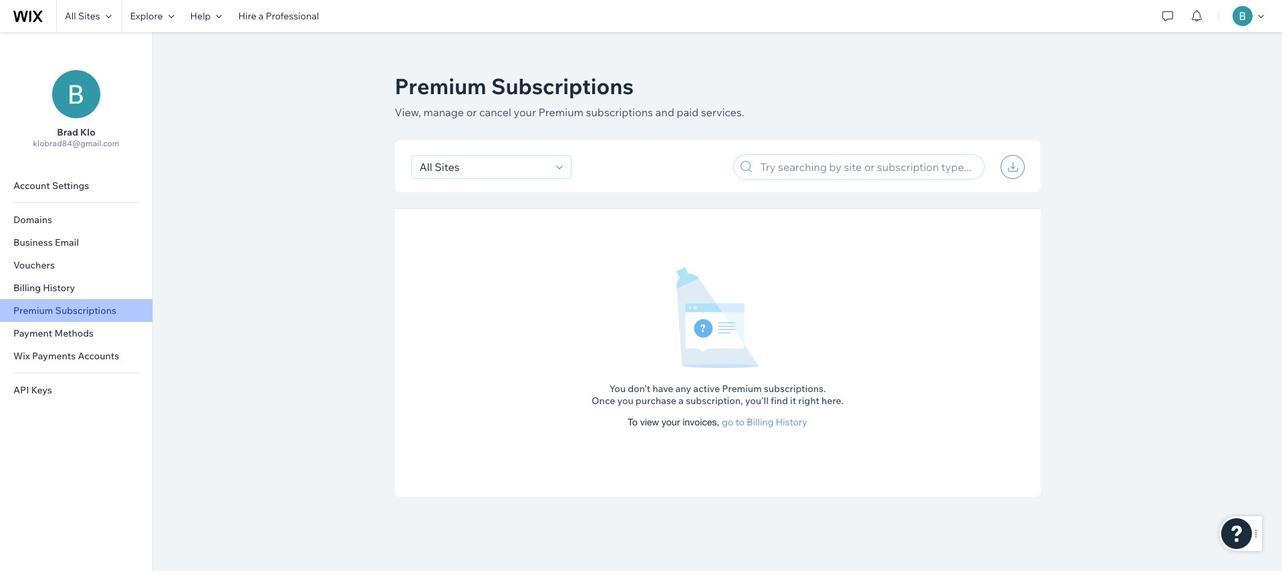Task type: locate. For each thing, give the bounding box(es) containing it.
to view your invoices, go to billing history
[[628, 416, 807, 429]]

history up the premium subscriptions
[[43, 282, 75, 294]]

paid
[[677, 106, 699, 119]]

history
[[43, 282, 75, 294], [776, 416, 807, 429]]

subscriptions inside 'premium subscriptions view, manage or cancel your premium subscriptions and paid services.'
[[491, 73, 634, 100]]

1 vertical spatial history
[[776, 416, 807, 429]]

0 vertical spatial billing
[[13, 282, 41, 294]]

api
[[13, 384, 29, 396]]

manage
[[424, 106, 464, 119]]

don't
[[628, 383, 650, 395]]

subscriptions up subscriptions
[[491, 73, 634, 100]]

api keys link
[[0, 379, 152, 402]]

go to billing history link
[[722, 416, 807, 429]]

keys
[[31, 384, 52, 396]]

premium left subscriptions
[[539, 106, 584, 119]]

business email link
[[0, 231, 152, 254]]

premium
[[395, 73, 486, 100], [539, 106, 584, 119], [13, 305, 53, 317], [722, 383, 762, 395]]

premium subscriptions link
[[0, 299, 152, 322]]

any
[[676, 383, 691, 395]]

premium inside sidebar element
[[13, 305, 53, 317]]

subscriptions up payment methods link
[[55, 305, 116, 317]]

0 vertical spatial your
[[514, 106, 536, 119]]

business email
[[13, 237, 79, 249]]

to
[[736, 416, 745, 429]]

subscriptions inside sidebar element
[[55, 305, 116, 317]]

1 horizontal spatial a
[[679, 395, 684, 407]]

subscriptions for premium subscriptions
[[55, 305, 116, 317]]

view,
[[395, 106, 421, 119]]

a right "hire"
[[258, 10, 264, 22]]

1 horizontal spatial subscriptions
[[491, 73, 634, 100]]

email
[[55, 237, 79, 249]]

your right the view
[[662, 417, 680, 428]]

a right "have"
[[679, 395, 684, 407]]

premium up manage
[[395, 73, 486, 100]]

domains link
[[0, 209, 152, 231]]

0 horizontal spatial billing
[[13, 282, 41, 294]]

payment
[[13, 328, 52, 340]]

you'll
[[745, 395, 769, 407]]

klo
[[80, 126, 95, 138]]

invoices,
[[683, 417, 719, 428]]

1 vertical spatial billing
[[747, 416, 774, 429]]

0 vertical spatial history
[[43, 282, 75, 294]]

subscription,
[[686, 395, 743, 407]]

payments
[[32, 350, 76, 362]]

your
[[514, 106, 536, 119], [662, 417, 680, 428]]

a
[[258, 10, 264, 22], [679, 395, 684, 407]]

1 horizontal spatial your
[[662, 417, 680, 428]]

premium up payment
[[13, 305, 53, 317]]

it
[[790, 395, 796, 407]]

0 horizontal spatial history
[[43, 282, 75, 294]]

premium inside you don't have any active premium subscriptions. once you purchase a subscription, you'll find it right here.
[[722, 383, 762, 395]]

1 vertical spatial subscriptions
[[55, 305, 116, 317]]

once
[[592, 395, 615, 407]]

explore
[[130, 10, 163, 22]]

subscriptions
[[491, 73, 634, 100], [55, 305, 116, 317]]

server error icon image
[[676, 267, 759, 370]]

billing
[[13, 282, 41, 294], [747, 416, 774, 429]]

history down it
[[776, 416, 807, 429]]

1 vertical spatial your
[[662, 417, 680, 428]]

0 vertical spatial subscriptions
[[491, 73, 634, 100]]

Try searching by site or subscription type... field
[[756, 155, 980, 179]]

None field
[[415, 156, 552, 178]]

wix payments accounts
[[13, 350, 119, 362]]

0 horizontal spatial subscriptions
[[55, 305, 116, 317]]

professional
[[266, 10, 319, 22]]

0 horizontal spatial your
[[514, 106, 536, 119]]

cancel
[[479, 106, 511, 119]]

all
[[65, 10, 76, 22]]

1 vertical spatial a
[[679, 395, 684, 407]]

and
[[656, 106, 674, 119]]

vouchers link
[[0, 254, 152, 277]]

your right "cancel"
[[514, 106, 536, 119]]

billing inside 'link'
[[13, 282, 41, 294]]

premium up to
[[722, 383, 762, 395]]

billing right to
[[747, 416, 774, 429]]

your inside 'premium subscriptions view, manage or cancel your premium subscriptions and paid services.'
[[514, 106, 536, 119]]

billing down vouchers
[[13, 282, 41, 294]]

0 horizontal spatial a
[[258, 10, 264, 22]]

payment methods link
[[0, 322, 152, 345]]

hire a professional
[[238, 10, 319, 22]]



Task type: vqa. For each thing, say whether or not it's contained in the screenshot.
your in "PREMIUM SUBSCRIPTIONS VIEW, MANAGE OR CANCEL YOUR PREMIUM SUBSCRIPTIONS AND PAID SERVICES."
yes



Task type: describe. For each thing, give the bounding box(es) containing it.
subscriptions.
[[764, 383, 826, 395]]

or
[[466, 106, 477, 119]]

payment methods
[[13, 328, 94, 340]]

sites
[[78, 10, 100, 22]]

here.
[[822, 395, 844, 407]]

premium subscriptions
[[13, 305, 116, 317]]

1 horizontal spatial billing
[[747, 416, 774, 429]]

subscriptions
[[586, 106, 653, 119]]

account settings link
[[0, 174, 152, 197]]

history inside billing history 'link'
[[43, 282, 75, 294]]

0 vertical spatial a
[[258, 10, 264, 22]]

vouchers
[[13, 259, 55, 271]]

purchase
[[636, 395, 676, 407]]

sidebar element
[[0, 32, 153, 572]]

1 horizontal spatial history
[[776, 416, 807, 429]]

you don't have any active premium subscriptions. once you purchase a subscription, you'll find it right here.
[[592, 383, 844, 407]]

api keys
[[13, 384, 52, 396]]

business
[[13, 237, 53, 249]]

wix payments accounts link
[[0, 345, 152, 368]]

subscriptions for premium subscriptions view, manage or cancel your premium subscriptions and paid services.
[[491, 73, 634, 100]]

to
[[628, 417, 638, 428]]

your inside to view your invoices, go to billing history
[[662, 417, 680, 428]]

klobrad84@gmail.com
[[33, 138, 119, 148]]

account settings
[[13, 180, 89, 192]]

accounts
[[78, 350, 119, 362]]

premium subscriptions view, manage or cancel your premium subscriptions and paid services.
[[395, 73, 744, 119]]

active
[[693, 383, 720, 395]]

methods
[[54, 328, 94, 340]]

hire a professional link
[[230, 0, 327, 32]]

domains
[[13, 214, 52, 226]]

hire
[[238, 10, 256, 22]]

find
[[771, 395, 788, 407]]

brad
[[57, 126, 78, 138]]

right
[[798, 395, 819, 407]]

help
[[190, 10, 211, 22]]

view
[[640, 417, 659, 428]]

all sites
[[65, 10, 100, 22]]

billing history link
[[0, 277, 152, 299]]

account
[[13, 180, 50, 192]]

billing history
[[13, 282, 75, 294]]

settings
[[52, 180, 89, 192]]

brad klo klobrad84@gmail.com
[[33, 126, 119, 148]]

have
[[653, 383, 673, 395]]

wix
[[13, 350, 30, 362]]

help button
[[182, 0, 230, 32]]

services.
[[701, 106, 744, 119]]

a inside you don't have any active premium subscriptions. once you purchase a subscription, you'll find it right here.
[[679, 395, 684, 407]]

go
[[722, 416, 734, 429]]

you
[[609, 383, 626, 395]]

you
[[617, 395, 634, 407]]



